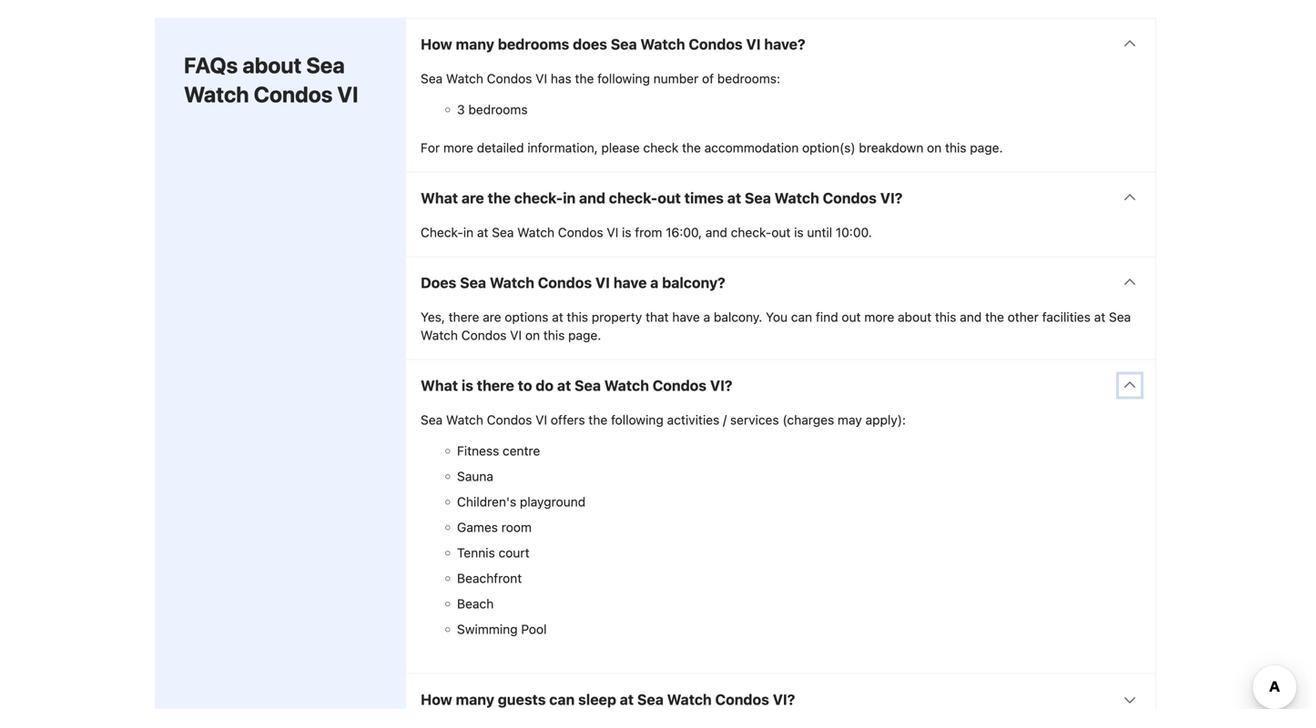 Task type: vqa. For each thing, say whether or not it's contained in the screenshot.
the bottom 1
no



Task type: describe. For each thing, give the bounding box(es) containing it.
does
[[573, 35, 607, 53]]

2 horizontal spatial is
[[794, 225, 804, 240]]

about inside faqs about sea watch condos vi
[[243, 52, 302, 78]]

sea inside faqs about sea watch condos vi
[[306, 52, 345, 78]]

on inside 'yes, there are options at this property that have a balcony. you can find out more about this and the other facilities at sea watch condos vi on this page.'
[[525, 328, 540, 343]]

condos inside 'yes, there are options at this property that have a balcony. you can find out more about this and the other facilities at sea watch condos vi on this page.'
[[461, 328, 507, 343]]

vi? for how many guests can sleep at sea watch condos vi?
[[773, 691, 795, 708]]

1 horizontal spatial check-
[[609, 189, 658, 207]]

what for what is there to do at sea watch condos vi?
[[421, 377, 458, 394]]

watch inside faqs about sea watch condos vi
[[184, 81, 249, 107]]

the right the offers in the bottom of the page
[[589, 412, 608, 428]]

guests
[[498, 691, 546, 708]]

swimming
[[457, 622, 518, 637]]

for
[[421, 140, 440, 155]]

find
[[816, 310, 838, 325]]

check-
[[421, 225, 463, 240]]

16:00,
[[666, 225, 702, 240]]

this right breakdown
[[945, 140, 967, 155]]

sea inside dropdown button
[[611, 35, 637, 53]]

are inside 'yes, there are options at this property that have a balcony. you can find out more about this and the other facilities at sea watch condos vi on this page.'
[[483, 310, 501, 325]]

there inside 'dropdown button'
[[477, 377, 514, 394]]

1 horizontal spatial is
[[622, 225, 632, 240]]

children's
[[457, 494, 516, 509]]

have inside dropdown button
[[614, 274, 647, 291]]

page. inside 'yes, there are options at this property that have a balcony. you can find out more about this and the other facilities at sea watch condos vi on this page.'
[[568, 328, 601, 343]]

accordion control element
[[405, 18, 1157, 709]]

from
[[635, 225, 662, 240]]

balcony.
[[714, 310, 763, 325]]

beach
[[457, 596, 494, 611]]

that
[[646, 310, 669, 325]]

offers
[[551, 412, 585, 428]]

1 horizontal spatial and
[[706, 225, 728, 240]]

you
[[766, 310, 788, 325]]

0 vertical spatial vi?
[[880, 189, 903, 207]]

faqs
[[184, 52, 238, 78]]

faqs about sea watch condos vi
[[184, 52, 358, 107]]

bedrooms inside dropdown button
[[498, 35, 569, 53]]

do
[[536, 377, 554, 394]]

how for how many guests can sleep at sea watch condos vi?
[[421, 691, 452, 708]]

vi? for what is there to do at sea watch condos vi?
[[710, 377, 733, 394]]

how many bedrooms does sea watch condos vi have?
[[421, 35, 806, 53]]

services
[[730, 412, 779, 428]]

have inside 'yes, there are options at this property that have a balcony. you can find out more about this and the other facilities at sea watch condos vi on this page.'
[[672, 310, 700, 325]]

does sea watch condos vi have a balcony? button
[[406, 257, 1156, 308]]

a inside dropdown button
[[650, 274, 659, 291]]

does
[[421, 274, 457, 291]]

games room
[[457, 520, 532, 535]]

room
[[502, 520, 532, 535]]

information,
[[528, 140, 598, 155]]

following for at
[[611, 412, 664, 428]]

at right facilities on the right top
[[1094, 310, 1106, 325]]

this down does sea watch condos vi have a balcony?
[[567, 310, 588, 325]]

/
[[723, 412, 727, 428]]

out inside 'yes, there are options at this property that have a balcony. you can find out more about this and the other facilities at sea watch condos vi on this page.'
[[842, 310, 861, 325]]

vi inside faqs about sea watch condos vi
[[337, 81, 358, 107]]

centre
[[503, 443, 540, 458]]

what is there to do at sea watch condos vi?
[[421, 377, 733, 394]]

activities
[[667, 412, 720, 428]]

sauna
[[457, 469, 494, 484]]

sea inside 'yes, there are options at this property that have a balcony. you can find out more about this and the other facilities at sea watch condos vi on this page.'
[[1109, 310, 1131, 325]]

playground
[[520, 494, 586, 509]]

following for watch
[[598, 71, 650, 86]]

beachfront
[[457, 571, 522, 586]]

tennis
[[457, 545, 495, 560]]

bedrooms:
[[717, 71, 780, 86]]

what is there to do at sea watch condos vi? button
[[406, 360, 1156, 411]]

and inside 'dropdown button'
[[579, 189, 606, 207]]

court
[[499, 545, 530, 560]]

may
[[838, 412, 862, 428]]

what for what are the check-in and check-out times at sea watch condos vi?
[[421, 189, 458, 207]]

sea watch condos vi has the following number of bedrooms:
[[421, 71, 780, 86]]

1 vertical spatial out
[[772, 225, 791, 240]]

fitness
[[457, 443, 499, 458]]

breakdown
[[859, 140, 924, 155]]

at right do
[[557, 377, 571, 394]]

condos inside faqs about sea watch condos vi
[[254, 81, 333, 107]]

a inside 'yes, there are options at this property that have a balcony. you can find out more about this and the other facilities at sea watch condos vi on this page.'
[[704, 310, 710, 325]]

what are the check-in and check-out times at sea watch condos vi?
[[421, 189, 903, 207]]

0 horizontal spatial in
[[463, 225, 474, 240]]



Task type: locate. For each thing, give the bounding box(es) containing it.
to
[[518, 377, 532, 394]]

about inside 'yes, there are options at this property that have a balcony. you can find out more about this and the other facilities at sea watch condos vi on this page.'
[[898, 310, 932, 325]]

1 vertical spatial vi?
[[710, 377, 733, 394]]

have
[[614, 274, 647, 291], [672, 310, 700, 325]]

is
[[622, 225, 632, 240], [794, 225, 804, 240], [462, 377, 473, 394]]

a up that
[[650, 274, 659, 291]]

the down detailed
[[488, 189, 511, 207]]

can right you
[[791, 310, 812, 325]]

0 vertical spatial can
[[791, 310, 812, 325]]

facilities
[[1042, 310, 1091, 325]]

0 vertical spatial and
[[579, 189, 606, 207]]

out right find
[[842, 310, 861, 325]]

vi inside 'yes, there are options at this property that have a balcony. you can find out more about this and the other facilities at sea watch condos vi on this page.'
[[510, 328, 522, 343]]

swimming pool
[[457, 622, 547, 637]]

tennis court
[[457, 545, 530, 560]]

how many guests can sleep at sea watch condos vi? button
[[406, 674, 1156, 709]]

the
[[575, 71, 594, 86], [682, 140, 701, 155], [488, 189, 511, 207], [985, 310, 1004, 325], [589, 412, 608, 428]]

bedrooms up has
[[498, 35, 569, 53]]

1 horizontal spatial about
[[898, 310, 932, 325]]

0 vertical spatial are
[[462, 189, 484, 207]]

the right check
[[682, 140, 701, 155]]

a left balcony.
[[704, 310, 710, 325]]

2 how from the top
[[421, 691, 452, 708]]

0 horizontal spatial a
[[650, 274, 659, 291]]

(charges
[[783, 412, 834, 428]]

a
[[650, 274, 659, 291], [704, 310, 710, 325]]

are inside 'dropdown button'
[[462, 189, 484, 207]]

apply):
[[866, 412, 906, 428]]

2 vertical spatial out
[[842, 310, 861, 325]]

1 horizontal spatial can
[[791, 310, 812, 325]]

out left times
[[658, 189, 681, 207]]

1 vertical spatial there
[[477, 377, 514, 394]]

1 horizontal spatial a
[[704, 310, 710, 325]]

1 vertical spatial and
[[706, 225, 728, 240]]

what
[[421, 189, 458, 207], [421, 377, 458, 394]]

options
[[505, 310, 549, 325]]

condos inside dropdown button
[[689, 35, 743, 53]]

1 vertical spatial what
[[421, 377, 458, 394]]

property
[[592, 310, 642, 325]]

and
[[579, 189, 606, 207], [706, 225, 728, 240], [960, 310, 982, 325]]

1 vertical spatial following
[[611, 412, 664, 428]]

out
[[658, 189, 681, 207], [772, 225, 791, 240], [842, 310, 861, 325]]

is left to in the left of the page
[[462, 377, 473, 394]]

watch inside dropdown button
[[641, 35, 685, 53]]

in
[[563, 189, 576, 207], [463, 225, 474, 240]]

1 vertical spatial about
[[898, 310, 932, 325]]

how inside dropdown button
[[421, 35, 452, 53]]

yes,
[[421, 310, 445, 325]]

there left to in the left of the page
[[477, 377, 514, 394]]

many for bedrooms
[[456, 35, 494, 53]]

what are the check-in and check-out times at sea watch condos vi? button
[[406, 173, 1156, 224]]

1 many from the top
[[456, 35, 494, 53]]

on
[[927, 140, 942, 155], [525, 328, 540, 343]]

2 horizontal spatial and
[[960, 310, 982, 325]]

check
[[643, 140, 679, 155]]

many
[[456, 35, 494, 53], [456, 691, 494, 708]]

and right the 16:00,
[[706, 225, 728, 240]]

0 vertical spatial on
[[927, 140, 942, 155]]

are up check-
[[462, 189, 484, 207]]

check-
[[514, 189, 563, 207], [609, 189, 658, 207], [731, 225, 772, 240]]

how for how many bedrooms does sea watch condos vi have?
[[421, 35, 452, 53]]

2 what from the top
[[421, 377, 458, 394]]

1 vertical spatial are
[[483, 310, 501, 325]]

there inside 'yes, there are options at this property that have a balcony. you can find out more about this and the other facilities at sea watch condos vi on this page.'
[[449, 310, 479, 325]]

the inside what are the check-in and check-out times at sea watch condos vi? 'dropdown button'
[[488, 189, 511, 207]]

what up check-
[[421, 189, 458, 207]]

and left other
[[960, 310, 982, 325]]

1 what from the top
[[421, 189, 458, 207]]

watch inside 'yes, there are options at this property that have a balcony. you can find out more about this and the other facilities at sea watch condos vi on this page.'
[[421, 328, 458, 343]]

in inside what are the check-in and check-out times at sea watch condos vi? 'dropdown button'
[[563, 189, 576, 207]]

1 vertical spatial on
[[525, 328, 540, 343]]

this left other
[[935, 310, 957, 325]]

how
[[421, 35, 452, 53], [421, 691, 452, 708]]

2 horizontal spatial vi?
[[880, 189, 903, 207]]

can inside 'yes, there are options at this property that have a balcony. you can find out more about this and the other facilities at sea watch condos vi on this page.'
[[791, 310, 812, 325]]

0 vertical spatial bedrooms
[[498, 35, 569, 53]]

about
[[243, 52, 302, 78], [898, 310, 932, 325]]

more right for
[[443, 140, 473, 155]]

2 vertical spatial vi?
[[773, 691, 795, 708]]

yes, there are options at this property that have a balcony. you can find out more about this and the other facilities at sea watch condos vi on this page.
[[421, 310, 1131, 343]]

children's playground
[[457, 494, 586, 509]]

3 bedrooms
[[457, 102, 528, 117]]

sea watch condos vi offers the following activities / services (charges may apply):
[[421, 412, 906, 428]]

on right breakdown
[[927, 140, 942, 155]]

more
[[443, 140, 473, 155], [864, 310, 895, 325]]

10:00.
[[836, 225, 872, 240]]

condos
[[689, 35, 743, 53], [487, 71, 532, 86], [254, 81, 333, 107], [823, 189, 877, 207], [558, 225, 603, 240], [538, 274, 592, 291], [461, 328, 507, 343], [653, 377, 707, 394], [487, 412, 532, 428], [715, 691, 769, 708]]

are
[[462, 189, 484, 207], [483, 310, 501, 325]]

1 vertical spatial in
[[463, 225, 474, 240]]

until
[[807, 225, 832, 240]]

following left activities
[[611, 412, 664, 428]]

many inside dropdown button
[[456, 691, 494, 708]]

0 vertical spatial what
[[421, 189, 458, 207]]

vi inside how many bedrooms does sea watch condos vi have? dropdown button
[[746, 35, 761, 53]]

balcony?
[[662, 274, 726, 291]]

0 vertical spatial many
[[456, 35, 494, 53]]

0 horizontal spatial and
[[579, 189, 606, 207]]

can
[[791, 310, 812, 325], [549, 691, 575, 708]]

this
[[945, 140, 967, 155], [567, 310, 588, 325], [935, 310, 957, 325], [544, 328, 565, 343]]

many inside dropdown button
[[456, 35, 494, 53]]

sea
[[611, 35, 637, 53], [306, 52, 345, 78], [421, 71, 443, 86], [745, 189, 771, 207], [492, 225, 514, 240], [460, 274, 486, 291], [1109, 310, 1131, 325], [575, 377, 601, 394], [421, 412, 443, 428], [637, 691, 664, 708]]

0 vertical spatial in
[[563, 189, 576, 207]]

2 horizontal spatial check-
[[731, 225, 772, 240]]

0 horizontal spatial can
[[549, 691, 575, 708]]

and down please
[[579, 189, 606, 207]]

is left the until
[[794, 225, 804, 240]]

have right that
[[672, 310, 700, 325]]

other
[[1008, 310, 1039, 325]]

0 horizontal spatial check-
[[514, 189, 563, 207]]

of
[[702, 71, 714, 86]]

how inside dropdown button
[[421, 691, 452, 708]]

check- down what are the check-in and check-out times at sea watch condos vi? 'dropdown button'
[[731, 225, 772, 240]]

watch
[[641, 35, 685, 53], [446, 71, 483, 86], [184, 81, 249, 107], [775, 189, 819, 207], [517, 225, 555, 240], [490, 274, 535, 291], [421, 328, 458, 343], [605, 377, 649, 394], [446, 412, 483, 428], [667, 691, 712, 708]]

1 vertical spatial can
[[549, 691, 575, 708]]

games
[[457, 520, 498, 535]]

following
[[598, 71, 650, 86], [611, 412, 664, 428]]

1 horizontal spatial page.
[[970, 140, 1003, 155]]

page.
[[970, 140, 1003, 155], [568, 328, 601, 343]]

1 horizontal spatial more
[[864, 310, 895, 325]]

0 horizontal spatial page.
[[568, 328, 601, 343]]

out inside 'dropdown button'
[[658, 189, 681, 207]]

many up 3
[[456, 35, 494, 53]]

2 many from the top
[[456, 691, 494, 708]]

fitness centre
[[457, 443, 540, 458]]

accommodation
[[705, 140, 799, 155]]

1 vertical spatial have
[[672, 310, 700, 325]]

has
[[551, 71, 572, 86]]

1 horizontal spatial in
[[563, 189, 576, 207]]

this down "options"
[[544, 328, 565, 343]]

number
[[654, 71, 699, 86]]

1 vertical spatial many
[[456, 691, 494, 708]]

1 horizontal spatial vi?
[[773, 691, 795, 708]]

does sea watch condos vi have a balcony?
[[421, 274, 726, 291]]

what down yes,
[[421, 377, 458, 394]]

many for guests
[[456, 691, 494, 708]]

out down what are the check-in and check-out times at sea watch condos vi? 'dropdown button'
[[772, 225, 791, 240]]

at right sleep
[[620, 691, 634, 708]]

0 horizontal spatial is
[[462, 377, 473, 394]]

is left from
[[622, 225, 632, 240]]

at right check-
[[477, 225, 489, 240]]

3
[[457, 102, 465, 117]]

0 vertical spatial a
[[650, 274, 659, 291]]

have up property at left top
[[614, 274, 647, 291]]

1 vertical spatial page.
[[568, 328, 601, 343]]

check-in at sea watch condos vi is from 16:00, and check-out is until 10:00.
[[421, 225, 872, 240]]

0 vertical spatial more
[[443, 140, 473, 155]]

more inside 'yes, there are options at this property that have a balcony. you can find out more about this and the other facilities at sea watch condos vi on this page.'
[[864, 310, 895, 325]]

more right find
[[864, 310, 895, 325]]

about right faqs
[[243, 52, 302, 78]]

1 horizontal spatial out
[[772, 225, 791, 240]]

0 vertical spatial there
[[449, 310, 479, 325]]

the inside 'yes, there are options at this property that have a balcony. you can find out more about this and the other facilities at sea watch condos vi on this page.'
[[985, 310, 1004, 325]]

1 vertical spatial a
[[704, 310, 710, 325]]

how many guests can sleep at sea watch condos vi?
[[421, 691, 795, 708]]

0 vertical spatial how
[[421, 35, 452, 53]]

check- up check-in at sea watch condos vi is from 16:00, and check-out is until 10:00.
[[609, 189, 658, 207]]

0 horizontal spatial on
[[525, 328, 540, 343]]

at right "options"
[[552, 310, 563, 325]]

and inside 'yes, there are options at this property that have a balcony. you can find out more about this and the other facilities at sea watch condos vi on this page.'
[[960, 310, 982, 325]]

at right times
[[727, 189, 741, 207]]

about right find
[[898, 310, 932, 325]]

vi
[[746, 35, 761, 53], [536, 71, 547, 86], [337, 81, 358, 107], [607, 225, 619, 240], [596, 274, 610, 291], [510, 328, 522, 343], [536, 412, 547, 428]]

sleep
[[578, 691, 616, 708]]

1 horizontal spatial have
[[672, 310, 700, 325]]

pool
[[521, 622, 547, 637]]

detailed
[[477, 140, 524, 155]]

0 vertical spatial out
[[658, 189, 681, 207]]

0 horizontal spatial about
[[243, 52, 302, 78]]

is inside what is there to do at sea watch condos vi? 'dropdown button'
[[462, 377, 473, 394]]

bedrooms
[[498, 35, 569, 53], [468, 102, 528, 117]]

have?
[[764, 35, 806, 53]]

the right has
[[575, 71, 594, 86]]

check- down information,
[[514, 189, 563, 207]]

can inside dropdown button
[[549, 691, 575, 708]]

times
[[685, 189, 724, 207]]

bedrooms right 3
[[468, 102, 528, 117]]

0 horizontal spatial have
[[614, 274, 647, 291]]

2 horizontal spatial out
[[842, 310, 861, 325]]

the left other
[[985, 310, 1004, 325]]

0 horizontal spatial out
[[658, 189, 681, 207]]

0 horizontal spatial vi?
[[710, 377, 733, 394]]

following down how many bedrooms does sea watch condos vi have?
[[598, 71, 650, 86]]

vi? inside dropdown button
[[773, 691, 795, 708]]

on down "options"
[[525, 328, 540, 343]]

can left sleep
[[549, 691, 575, 708]]

are left "options"
[[483, 310, 501, 325]]

0 horizontal spatial more
[[443, 140, 473, 155]]

0 vertical spatial about
[[243, 52, 302, 78]]

0 vertical spatial page.
[[970, 140, 1003, 155]]

please
[[601, 140, 640, 155]]

1 vertical spatial more
[[864, 310, 895, 325]]

vi inside does sea watch condos vi have a balcony? dropdown button
[[596, 274, 610, 291]]

at inside dropdown button
[[620, 691, 634, 708]]

0 vertical spatial have
[[614, 274, 647, 291]]

option(s)
[[802, 140, 856, 155]]

at
[[727, 189, 741, 207], [477, 225, 489, 240], [552, 310, 563, 325], [1094, 310, 1106, 325], [557, 377, 571, 394], [620, 691, 634, 708]]

there
[[449, 310, 479, 325], [477, 377, 514, 394]]

0 vertical spatial following
[[598, 71, 650, 86]]

how many bedrooms does sea watch condos vi have? button
[[406, 19, 1156, 70]]

there right yes,
[[449, 310, 479, 325]]

1 horizontal spatial on
[[927, 140, 942, 155]]

1 vertical spatial how
[[421, 691, 452, 708]]

1 how from the top
[[421, 35, 452, 53]]

for more detailed information, please check the accommodation option(s) breakdown on this page.
[[421, 140, 1003, 155]]

1 vertical spatial bedrooms
[[468, 102, 528, 117]]

many left guests
[[456, 691, 494, 708]]

vi?
[[880, 189, 903, 207], [710, 377, 733, 394], [773, 691, 795, 708]]

2 vertical spatial and
[[960, 310, 982, 325]]



